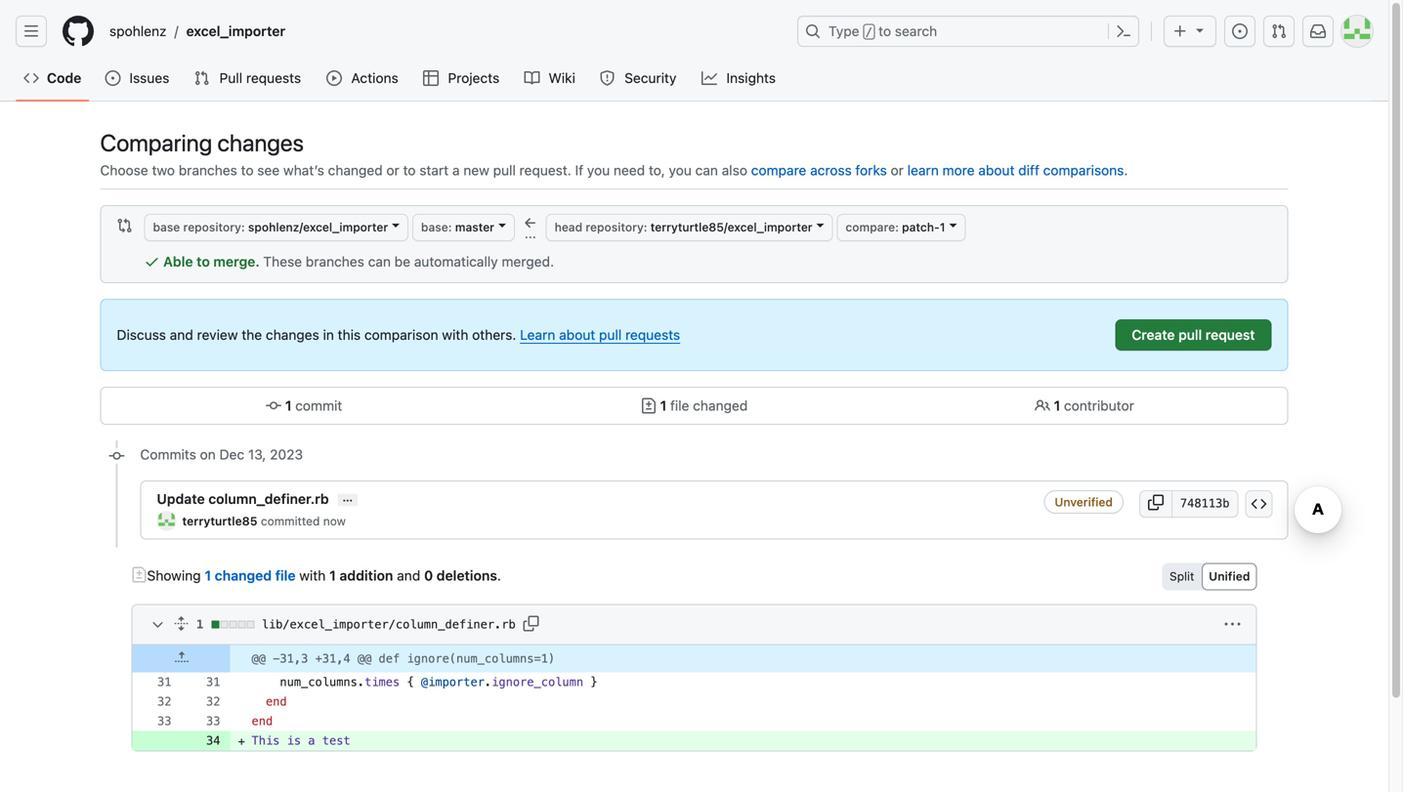 Task type: locate. For each thing, give the bounding box(es) containing it.
31,3
[[280, 652, 308, 666]]

triangle down image
[[1192, 22, 1208, 38]]

0 horizontal spatial can
[[368, 254, 391, 270]]

master
[[455, 220, 494, 234]]

. inside comparing changes choose two branches to see what's changed or to start a new pull request.             if you need to, you can also compare across forks or learn more about diff comparisons .
[[1124, 162, 1128, 178]]

pull requests
[[219, 70, 301, 86]]

file diff image for 1 file changed
[[641, 398, 656, 414]]

repository: up able to merge.
[[183, 220, 245, 234]]

discuss and review the changes in this comparison with others. learn about pull requests
[[117, 327, 680, 343]]

arrow left image
[[523, 216, 538, 231]]

a
[[452, 162, 460, 178], [308, 734, 315, 748]]

0 vertical spatial changes
[[217, 129, 304, 156]]

1 vertical spatial changes
[[266, 327, 319, 343]]

1 right the expand all icon
[[196, 618, 210, 632]]

0 vertical spatial file diff image
[[641, 398, 656, 414]]

lib/excel_importer/column_definer.rb link
[[262, 609, 516, 641]]

be
[[394, 254, 410, 270]]

about right learn
[[559, 327, 595, 343]]

2 repository: from the left
[[586, 220, 647, 234]]

repository:
[[183, 220, 245, 234], [586, 220, 647, 234]]

can left also
[[695, 162, 718, 178]]

1 down the learn about pull requests 'link'
[[660, 398, 667, 414]]

shield image
[[600, 70, 615, 86]]

committed
[[261, 514, 320, 528]]

1 vertical spatial a
[[308, 734, 315, 748]]

list
[[102, 16, 786, 47]]

comparing
[[100, 129, 212, 156]]

0 vertical spatial can
[[695, 162, 718, 178]]

1 vertical spatial end
[[252, 715, 273, 728]]

pull requests link
[[186, 64, 311, 93]]

pull right new
[[493, 162, 516, 178]]

. down @@ -31,3 +31,4 @@ def ignore(num_columns=1)
[[358, 676, 365, 689]]

1 vertical spatial code image
[[1251, 496, 1267, 512]]

1 horizontal spatial about
[[978, 162, 1015, 178]]

search
[[895, 23, 937, 39]]

0 horizontal spatial repository:
[[183, 220, 245, 234]]

0 vertical spatial and
[[170, 327, 193, 343]]

1 horizontal spatial requests
[[625, 327, 680, 343]]

spohlenz / excel_importer
[[109, 23, 285, 39]]

changed
[[328, 162, 383, 178], [693, 398, 748, 414], [215, 568, 272, 584]]

projects
[[448, 70, 500, 86]]

type / to search
[[829, 23, 937, 39]]

comparing changes choose two branches to see what's changed or to start a new pull request.             if you need to, you can also compare across forks or learn more about diff comparisons .
[[100, 129, 1128, 178]]

changed for showing 1 changed file with 1 addition and 0 deletions .
[[215, 568, 272, 584]]

1 right showing
[[205, 568, 211, 584]]

1 repository: from the left
[[183, 220, 245, 234]]

. right 0
[[497, 568, 501, 584]]

+31,4
[[315, 652, 350, 666]]

and left review
[[170, 327, 193, 343]]

1 horizontal spatial changed
[[328, 162, 383, 178]]

show options image
[[1225, 617, 1240, 633]]

code image right 748113b link
[[1251, 496, 1267, 512]]

git compare image
[[117, 218, 132, 234]]

update column_definer.rb link
[[157, 491, 329, 507]]

requests up 1 file changed
[[625, 327, 680, 343]]

/ inside type / to search
[[865, 25, 873, 39]]

branches inside comparing changes choose two branches to see what's changed or to start a new pull request.             if you need to, you can also compare across forks or learn more about diff comparisons .
[[179, 162, 237, 178]]

commits
[[140, 447, 196, 463]]

repository: for base repository:
[[183, 220, 245, 234]]

create pull request button
[[1115, 320, 1272, 351]]

1 vertical spatial file diff image
[[131, 567, 147, 583]]

1 horizontal spatial @@
[[358, 652, 372, 666]]

0 horizontal spatial you
[[587, 162, 610, 178]]

@terryturtle85 image
[[157, 512, 176, 531]]

1 horizontal spatial branches
[[306, 254, 364, 270]]

spohlenz/excel_importer
[[248, 220, 388, 234]]

branches down spohlenz/excel_importer
[[306, 254, 364, 270]]

git pull request image
[[194, 70, 210, 86]]

0 horizontal spatial requests
[[246, 70, 301, 86]]

/ right type
[[865, 25, 873, 39]]

commit
[[295, 398, 342, 414]]

0 vertical spatial with
[[442, 327, 468, 343]]

requests
[[246, 70, 301, 86], [625, 327, 680, 343]]

git pull request image
[[1271, 23, 1287, 39]]

requests right pull
[[246, 70, 301, 86]]

git commit image
[[266, 398, 281, 414], [109, 449, 125, 464]]

security link
[[592, 64, 686, 93]]

0 vertical spatial code image
[[23, 70, 39, 86]]

base: master
[[421, 220, 494, 234]]

a right is
[[308, 734, 315, 748]]

0 vertical spatial changed
[[328, 162, 383, 178]]

0 horizontal spatial pull
[[493, 162, 516, 178]]

footer
[[0, 768, 1389, 792]]

automatically
[[414, 254, 498, 270]]

2 or from the left
[[891, 162, 904, 178]]

command palette image
[[1116, 23, 1132, 39]]

create
[[1132, 327, 1175, 343]]

. down ignore(num_columns=1) at bottom
[[485, 676, 492, 689]]

1 horizontal spatial git commit image
[[266, 398, 281, 414]]

list containing spohlenz / excel_importer
[[102, 16, 786, 47]]

1 horizontal spatial or
[[891, 162, 904, 178]]

play image
[[327, 70, 342, 86]]

0 vertical spatial file
[[670, 398, 689, 414]]

changes up see
[[217, 129, 304, 156]]

dec
[[219, 447, 244, 463]]

1 horizontal spatial code image
[[1251, 496, 1267, 512]]

1 vertical spatial git commit image
[[109, 449, 125, 464]]

0 horizontal spatial changed
[[215, 568, 272, 584]]

changes left in
[[266, 327, 319, 343]]

0 vertical spatial a
[[452, 162, 460, 178]]

code image
[[23, 70, 39, 86], [1251, 496, 1267, 512]]

with left others.
[[442, 327, 468, 343]]

times
[[365, 676, 400, 689]]

spohlenz
[[109, 23, 167, 39]]

you right if
[[587, 162, 610, 178]]

to left search
[[879, 23, 891, 39]]

toggle diff contents image
[[150, 618, 166, 633]]

branches right the two
[[179, 162, 237, 178]]

0 horizontal spatial or
[[386, 162, 399, 178]]

repository: for head repository:
[[586, 220, 647, 234]]

forks
[[855, 162, 887, 178]]

1
[[940, 220, 945, 234], [285, 398, 292, 414], [660, 398, 667, 414], [1054, 398, 1061, 414], [205, 568, 211, 584], [329, 568, 336, 584], [196, 618, 210, 632]]

branches
[[179, 162, 237, 178], [306, 254, 364, 270]]

1 horizontal spatial file diff image
[[641, 398, 656, 414]]

/ right spohlenz
[[174, 23, 178, 39]]

0 vertical spatial about
[[978, 162, 1015, 178]]

update
[[157, 491, 205, 507]]

2 vertical spatial changed
[[215, 568, 272, 584]]

1 vertical spatial with
[[299, 568, 326, 584]]

1 vertical spatial about
[[559, 327, 595, 343]]

excel_importer
[[186, 23, 285, 39]]

or left start
[[386, 162, 399, 178]]

-
[[273, 652, 280, 666]]

2 horizontal spatial pull
[[1179, 327, 1202, 343]]

1 horizontal spatial you
[[669, 162, 692, 178]]

learn
[[520, 327, 555, 343]]

this is a test
[[252, 734, 350, 748]]

/
[[174, 23, 178, 39], [865, 25, 873, 39]]

0 vertical spatial git commit image
[[266, 398, 281, 414]]

expand all image
[[174, 616, 189, 632]]

1 vertical spatial branches
[[306, 254, 364, 270]]

0 vertical spatial requests
[[246, 70, 301, 86]]

1 left commit
[[285, 398, 292, 414]]

issues
[[129, 70, 169, 86]]

a inside comparing changes choose two branches to see what's changed or to start a new pull request.             if you need to, you can also compare across forks or learn more about diff comparisons .
[[452, 162, 460, 178]]

commits on dec 13, 2023
[[140, 447, 303, 463]]

spohlenz link
[[102, 16, 174, 47]]

0 horizontal spatial file
[[275, 568, 296, 584]]

@@ left - at the left of page
[[252, 652, 266, 666]]

git commit image left commits
[[109, 449, 125, 464]]

issues link
[[97, 64, 178, 93]]

code image left code
[[23, 70, 39, 86]]

pull right create at the top right of page
[[1179, 327, 1202, 343]]

1 horizontal spatial can
[[695, 162, 718, 178]]

0 vertical spatial branches
[[179, 162, 237, 178]]

1 horizontal spatial repository:
[[586, 220, 647, 234]]

@@ left def
[[358, 652, 372, 666]]

about left diff
[[978, 162, 1015, 178]]

projects link
[[415, 64, 509, 93]]

these branches can be automatically merged.
[[263, 254, 554, 270]]

changed inside comparing changes choose two branches to see what's changed or to start a new pull request.             if you need to, you can also compare across forks or learn more about diff comparisons .
[[328, 162, 383, 178]]

1 vertical spatial changed
[[693, 398, 748, 414]]

1 changed file button
[[205, 563, 296, 589]]

comparisons
[[1043, 162, 1124, 178]]

@@ -31,3 +31,4 @@ def ignore(num_columns=1)
[[252, 652, 555, 666]]

/ inside spohlenz / excel_importer
[[174, 23, 178, 39]]

you right to,
[[669, 162, 692, 178]]

0 horizontal spatial /
[[174, 23, 178, 39]]

0 horizontal spatial branches
[[179, 162, 237, 178]]

1 horizontal spatial a
[[452, 162, 460, 178]]

diff view list
[[1162, 563, 1257, 591]]

748113b link
[[1172, 491, 1239, 518]]

terryturtle85
[[182, 514, 257, 528]]

1 you from the left
[[587, 162, 610, 178]]

this
[[252, 734, 280, 748]]

0 horizontal spatial @@
[[252, 652, 266, 666]]

pull
[[493, 162, 516, 178], [599, 327, 622, 343], [1179, 327, 1202, 343]]

file diff image
[[641, 398, 656, 414], [131, 567, 147, 583]]

about
[[978, 162, 1015, 178], [559, 327, 595, 343]]

and left 0
[[397, 568, 420, 584]]

unverified
[[1055, 495, 1113, 509]]

a left new
[[452, 162, 460, 178]]

1 horizontal spatial and
[[397, 568, 420, 584]]

1 horizontal spatial /
[[865, 25, 873, 39]]

2 horizontal spatial changed
[[693, 398, 748, 414]]

issue opened image
[[105, 70, 121, 86]]

end
[[266, 695, 287, 709], [252, 715, 273, 728]]

0 horizontal spatial with
[[299, 568, 326, 584]]

issue opened image
[[1232, 23, 1248, 39]]

can left be
[[368, 254, 391, 270]]

to left see
[[241, 162, 254, 178]]

num_columns . times { @importer . ignore_column }
[[280, 676, 598, 689]]

with left the "addition"
[[299, 568, 326, 584]]

git commit image left 1 commit
[[266, 398, 281, 414]]

0 horizontal spatial about
[[559, 327, 595, 343]]

request.
[[519, 162, 571, 178]]

to
[[879, 23, 891, 39], [241, 162, 254, 178], [403, 162, 416, 178], [197, 254, 210, 270]]

or left learn
[[891, 162, 904, 178]]

.
[[1124, 162, 1128, 178], [497, 568, 501, 584], [358, 676, 365, 689], [485, 676, 492, 689]]

pull right learn
[[599, 327, 622, 343]]

diff
[[1018, 162, 1040, 178]]

. right diff
[[1124, 162, 1128, 178]]

changes
[[217, 129, 304, 156], [266, 327, 319, 343]]

to left start
[[403, 162, 416, 178]]

0 horizontal spatial file diff image
[[131, 567, 147, 583]]

notifications image
[[1310, 23, 1326, 39]]

13,
[[248, 447, 266, 463]]

to right able
[[197, 254, 210, 270]]

repository: right head
[[586, 220, 647, 234]]

is
[[287, 734, 301, 748]]



Task type: describe. For each thing, give the bounding box(es) containing it.
1 vertical spatial requests
[[625, 327, 680, 343]]

actions link
[[319, 64, 407, 93]]

need
[[614, 162, 645, 178]]

/ for type
[[865, 25, 873, 39]]

book image
[[524, 70, 540, 86]]

0 vertical spatial end
[[266, 695, 287, 709]]

learn
[[907, 162, 939, 178]]

1 or from the left
[[386, 162, 399, 178]]

@importer
[[421, 676, 485, 689]]

ignore(num_columns=1)
[[407, 652, 555, 666]]

code link
[[16, 64, 89, 93]]

1 @@ from the left
[[252, 652, 266, 666]]

expand up image
[[174, 650, 190, 666]]

update column_definer.rb
[[157, 491, 329, 507]]

unverified button
[[1044, 491, 1124, 514]]

compare across forks button
[[751, 160, 887, 181]]

deletions
[[437, 568, 497, 584]]

can inside comparing changes choose two branches to see what's changed or to start a new pull request.             if you need to, you can also compare across forks or learn more about diff comparisons .
[[695, 162, 718, 178]]

0 horizontal spatial code image
[[23, 70, 39, 86]]

split
[[1170, 570, 1194, 583]]

1 horizontal spatial pull
[[599, 327, 622, 343]]

}
[[590, 676, 598, 689]]

copy the full sha image
[[1148, 495, 1164, 511]]

see
[[257, 162, 280, 178]]

def
[[379, 652, 400, 666]]

1 vertical spatial and
[[397, 568, 420, 584]]

pull inside dropdown button
[[1179, 327, 1202, 343]]

2023
[[270, 447, 303, 463]]

security
[[625, 70, 677, 86]]

…
[[342, 490, 353, 504]]

comparison
[[364, 327, 438, 343]]

merged.
[[502, 254, 554, 270]]

table image
[[423, 70, 439, 86]]

1 horizontal spatial with
[[442, 327, 468, 343]]

request
[[1206, 327, 1255, 343]]

1 left the "addition"
[[329, 568, 336, 584]]

graph image
[[701, 70, 717, 86]]

1 vertical spatial file
[[275, 568, 296, 584]]

file diff image for with
[[131, 567, 147, 583]]

wiki link
[[517, 64, 584, 93]]

0
[[424, 568, 433, 584]]

terryturtle85 committed now
[[182, 514, 346, 528]]

changed for 1 file changed
[[693, 398, 748, 414]]

1 right people icon
[[1054, 398, 1061, 414]]

1 horizontal spatial file
[[670, 398, 689, 414]]

showing
[[147, 568, 201, 584]]

2 you from the left
[[669, 162, 692, 178]]

compare:
[[846, 220, 899, 234]]

pull
[[219, 70, 242, 86]]

start
[[419, 162, 449, 178]]

two
[[152, 162, 175, 178]]

type
[[829, 23, 859, 39]]

choose
[[100, 162, 148, 178]]

check image
[[144, 254, 160, 270]]

these
[[263, 254, 302, 270]]

1 down more
[[940, 220, 945, 234]]

learn about pull requests link
[[520, 327, 680, 343]]

patch-
[[902, 220, 940, 234]]

discuss
[[117, 327, 166, 343]]

test
[[322, 734, 350, 748]]

column_definer.rb
[[208, 491, 329, 507]]

actions
[[351, 70, 398, 86]]

0 horizontal spatial and
[[170, 327, 193, 343]]

base:
[[421, 220, 452, 234]]

1 contributor
[[1054, 398, 1134, 414]]

head
[[555, 220, 582, 234]]

copy image
[[523, 616, 539, 632]]

terryturtle85 link
[[182, 514, 257, 528]]

learn more about diff comparisons link
[[907, 162, 1124, 178]]

unified
[[1209, 570, 1250, 583]]

/ for spohlenz
[[174, 23, 178, 39]]

review
[[197, 327, 238, 343]]

the
[[242, 327, 262, 343]]

people image
[[1035, 398, 1050, 414]]

0 horizontal spatial git commit image
[[109, 449, 125, 464]]

0 horizontal spatial a
[[308, 734, 315, 748]]

able to merge.
[[160, 254, 263, 270]]

2 @@ from the left
[[358, 652, 372, 666]]

insights
[[726, 70, 776, 86]]

base repository: spohlenz/excel_importer
[[153, 220, 388, 234]]

split button
[[1163, 567, 1201, 587]]

in
[[323, 327, 334, 343]]

1 commit
[[285, 398, 342, 414]]

on
[[200, 447, 216, 463]]

plus image
[[1173, 23, 1188, 39]]

...
[[524, 225, 536, 242]]

1 vertical spatial can
[[368, 254, 391, 270]]

about inside comparing changes choose two branches to see what's changed or to start a new pull request.             if you need to, you can also compare across forks or learn more about diff comparisons .
[[978, 162, 1015, 178]]

what's
[[283, 162, 324, 178]]

more
[[943, 162, 975, 178]]

compare: patch-1
[[846, 220, 945, 234]]

changes inside comparing changes choose two branches to see what's changed or to start a new pull request.             if you need to, you can also compare across forks or learn more about diff comparisons .
[[217, 129, 304, 156]]

to,
[[649, 162, 665, 178]]

contributor
[[1064, 398, 1134, 414]]

748113b
[[1180, 497, 1230, 511]]

head repository: terryturtle85/excel_importer
[[555, 220, 813, 234]]

others.
[[472, 327, 516, 343]]

1 file changed
[[660, 398, 748, 414]]

homepage image
[[63, 16, 94, 47]]

pull inside comparing changes choose two branches to see what's changed or to start a new pull request.             if you need to, you can also compare across forks or learn more about diff comparisons .
[[493, 162, 516, 178]]

compare
[[751, 162, 806, 178]]

if
[[575, 162, 583, 178]]

create pull request
[[1132, 327, 1255, 343]]

base
[[153, 220, 180, 234]]

terryturtle85/excel_importer
[[651, 220, 813, 234]]

insights link
[[694, 64, 785, 93]]

merge.
[[213, 254, 260, 270]]

new
[[463, 162, 489, 178]]

addition
[[339, 568, 393, 584]]

ignore_column
[[492, 676, 583, 689]]

now
[[323, 514, 346, 528]]



Task type: vqa. For each thing, say whether or not it's contained in the screenshot.
Access
no



